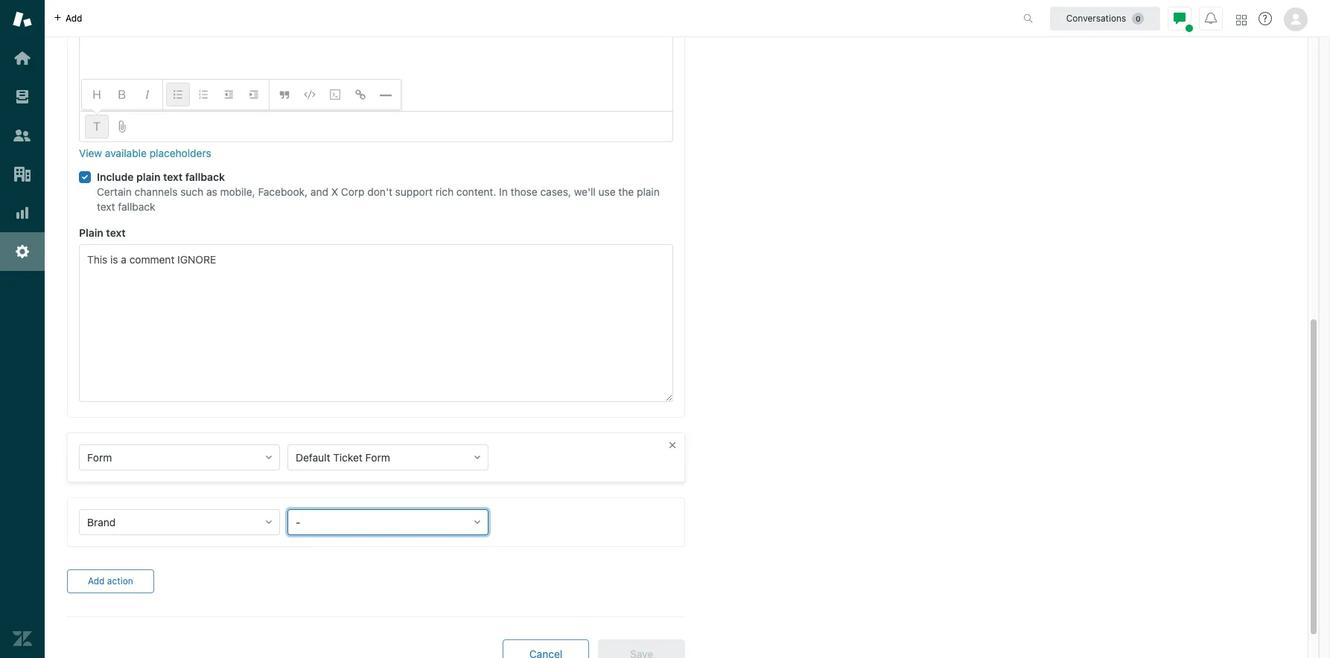 Task type: locate. For each thing, give the bounding box(es) containing it.
add button
[[45, 0, 91, 37]]

get started image
[[13, 48, 32, 68]]

conversations
[[1067, 12, 1127, 23]]

zendesk image
[[13, 630, 32, 649]]

reporting image
[[13, 203, 32, 223]]

add
[[66, 12, 82, 23]]

zendesk support image
[[13, 10, 32, 29]]

views image
[[13, 87, 32, 107]]

notifications image
[[1205, 12, 1217, 24]]

zendesk products image
[[1237, 15, 1247, 25]]

get help image
[[1259, 12, 1272, 25]]



Task type: describe. For each thing, give the bounding box(es) containing it.
button displays agent's chat status as online. image
[[1174, 12, 1186, 24]]

conversations button
[[1050, 6, 1161, 30]]

organizations image
[[13, 165, 32, 184]]

admin image
[[13, 242, 32, 261]]

main element
[[0, 0, 45, 659]]

customers image
[[13, 126, 32, 145]]



Task type: vqa. For each thing, say whether or not it's contained in the screenshot.
BACK button
no



